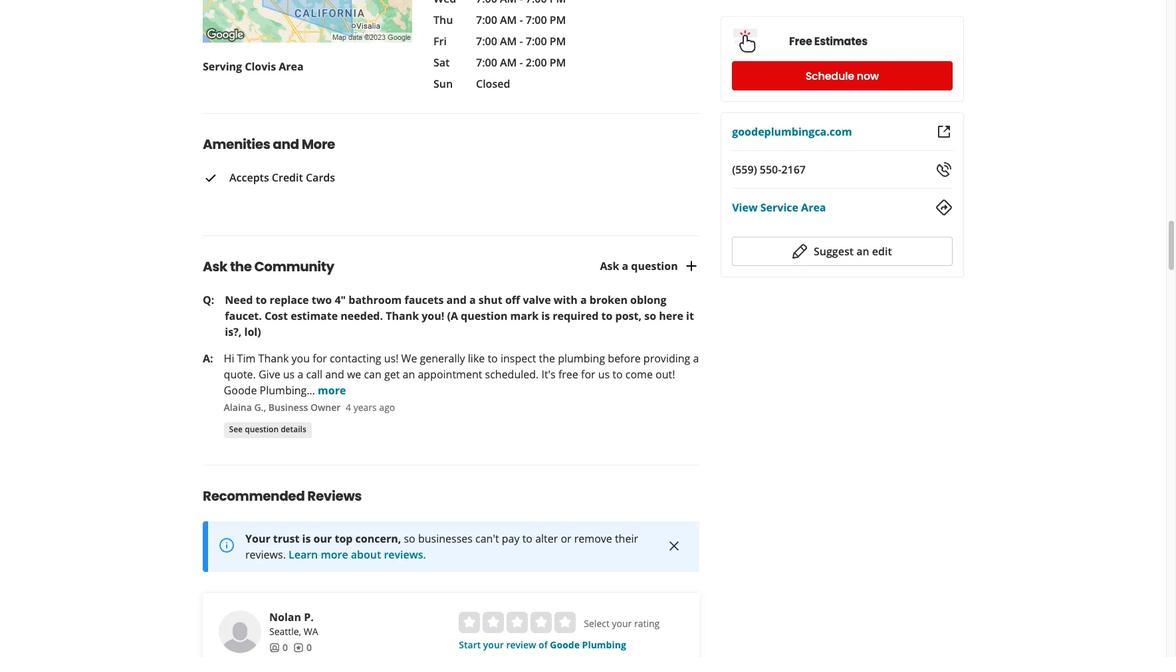 Task type: locate. For each thing, give the bounding box(es) containing it.
out!
[[656, 367, 675, 382]]

am for thu
[[500, 13, 517, 27]]

2 am from the top
[[500, 34, 517, 49]]

0 vertical spatial for
[[313, 351, 327, 366]]

reviews. down concern,
[[384, 547, 426, 562]]

0 vertical spatial the
[[230, 257, 252, 276]]

to right like
[[488, 351, 498, 366]]

1 vertical spatial thank
[[258, 351, 289, 366]]

- for thu
[[520, 13, 523, 27]]

3 pm from the top
[[550, 55, 566, 70]]

1 horizontal spatial the
[[539, 351, 555, 366]]

service
[[760, 200, 798, 215]]

0 for reviews element
[[307, 641, 312, 654]]

more
[[318, 383, 346, 398], [321, 547, 348, 562]]

us down before
[[598, 367, 610, 382]]

0 for friends element
[[283, 641, 288, 654]]

1 horizontal spatial thank
[[386, 308, 419, 323]]

ask up q:
[[203, 257, 227, 276]]

schedule now button
[[732, 61, 952, 90]]

(559)
[[732, 162, 757, 177]]

0 vertical spatial area
[[279, 59, 304, 74]]

1 horizontal spatial ask
[[600, 259, 619, 273]]

is inside info alert
[[302, 531, 311, 546]]

an left edit
[[856, 244, 869, 259]]

owner
[[310, 401, 341, 414]]

1 horizontal spatial reviews.
[[384, 547, 426, 562]]

0 horizontal spatial thank
[[258, 351, 289, 366]]

your trust is our top concern,
[[245, 531, 401, 546]]

1 vertical spatial for
[[581, 367, 596, 382]]

more up the owner
[[318, 383, 346, 398]]

learn more about reviews. link
[[289, 547, 426, 562]]

0 horizontal spatial 0
[[283, 641, 288, 654]]

is down 'valve'
[[542, 308, 550, 323]]

2 horizontal spatial and
[[447, 293, 467, 307]]

an
[[856, 244, 869, 259], [403, 367, 415, 382]]

schedule now
[[805, 68, 879, 83]]

1 pm from the top
[[550, 13, 566, 27]]

is left our
[[302, 531, 311, 546]]

review
[[506, 638, 536, 651]]

0 right 16 friends v2 image on the left bottom of page
[[283, 641, 288, 654]]

1 vertical spatial am
[[500, 34, 517, 49]]

the up it's
[[539, 351, 555, 366]]

and up "more" button
[[325, 367, 344, 382]]

so right concern,
[[404, 531, 415, 546]]

0 vertical spatial pm
[[550, 13, 566, 27]]

we
[[347, 367, 361, 382]]

0 inside friends element
[[283, 641, 288, 654]]

0 horizontal spatial is
[[302, 531, 311, 546]]

thank down faucets
[[386, 308, 419, 323]]

for down 'plumbing' on the bottom
[[581, 367, 596, 382]]

goode down quote. at the left of the page
[[224, 383, 257, 398]]

1 vertical spatial an
[[403, 367, 415, 382]]

0 horizontal spatial reviews.
[[245, 547, 286, 562]]

0 horizontal spatial area
[[279, 59, 304, 74]]

0 horizontal spatial and
[[273, 135, 299, 154]]

am
[[500, 13, 517, 27], [500, 34, 517, 49], [500, 55, 517, 70]]

2 vertical spatial am
[[500, 55, 517, 70]]

1 horizontal spatial so
[[645, 308, 656, 323]]

see
[[229, 424, 243, 435]]

to right pay
[[522, 531, 533, 546]]

an down we
[[403, 367, 415, 382]]

1 vertical spatial and
[[447, 293, 467, 307]]

get
[[384, 367, 400, 382]]

your left rating
[[612, 617, 632, 630]]

0 vertical spatial more
[[318, 383, 346, 398]]

the
[[230, 257, 252, 276], [539, 351, 555, 366]]

ask
[[203, 257, 227, 276], [600, 259, 619, 273]]

0 horizontal spatial ask
[[203, 257, 227, 276]]

0 horizontal spatial us
[[283, 367, 295, 382]]

0 vertical spatial an
[[856, 244, 869, 259]]

1 reviews. from the left
[[245, 547, 286, 562]]

3 - from the top
[[520, 55, 523, 70]]

so
[[645, 308, 656, 323], [404, 531, 415, 546]]

recommended
[[203, 487, 305, 505]]

550-
[[760, 162, 781, 177]]

more
[[302, 135, 335, 154]]

reviews. down "your"
[[245, 547, 286, 562]]

(a
[[447, 308, 458, 323]]

7:00 am - 2:00 pm
[[476, 55, 566, 70]]

to
[[256, 293, 267, 307], [602, 308, 613, 323], [488, 351, 498, 366], [613, 367, 623, 382], [522, 531, 533, 546]]

alter
[[535, 531, 558, 546]]

ago
[[379, 401, 395, 414]]

closed
[[476, 76, 510, 91]]

ask for ask a question
[[600, 259, 619, 273]]

and up the (a
[[447, 293, 467, 307]]

24 add v2 image
[[683, 258, 699, 274]]

reviews.
[[245, 547, 286, 562], [384, 547, 426, 562]]

2 - from the top
[[520, 34, 523, 49]]

for up call
[[313, 351, 327, 366]]

faucet.
[[225, 308, 262, 323]]

1 vertical spatial area
[[801, 200, 826, 215]]

wa
[[304, 625, 318, 638]]

1 vertical spatial is
[[302, 531, 311, 546]]

1 horizontal spatial question
[[461, 308, 508, 323]]

area right service
[[801, 200, 826, 215]]

1 vertical spatial your
[[483, 638, 504, 651]]

2 vertical spatial question
[[245, 424, 279, 435]]

1 horizontal spatial your
[[612, 617, 632, 630]]

1 vertical spatial so
[[404, 531, 415, 546]]

0 vertical spatial and
[[273, 135, 299, 154]]

sun
[[434, 76, 453, 91]]

0 vertical spatial -
[[520, 13, 523, 27]]

pm for sat
[[550, 55, 566, 70]]

question up oblong
[[631, 259, 678, 273]]

to inside so businesses can't pay to alter or remove their reviews.
[[522, 531, 533, 546]]

0 vertical spatial so
[[645, 308, 656, 323]]

come
[[626, 367, 653, 382]]

7:00 am - 7:00 pm
[[476, 13, 566, 27], [476, 34, 566, 49]]

hi
[[224, 351, 234, 366]]

0 vertical spatial your
[[612, 617, 632, 630]]

-
[[520, 13, 523, 27], [520, 34, 523, 49], [520, 55, 523, 70]]

None radio
[[459, 612, 480, 633], [483, 612, 504, 633], [507, 612, 528, 633], [531, 612, 552, 633], [555, 612, 576, 633], [459, 612, 480, 633], [483, 612, 504, 633], [507, 612, 528, 633], [531, 612, 552, 633], [555, 612, 576, 633]]

1 vertical spatial 7:00 am - 7:00 pm
[[476, 34, 566, 49]]

area
[[279, 59, 304, 74], [801, 200, 826, 215]]

your right 'start'
[[483, 638, 504, 651]]

1 vertical spatial more
[[321, 547, 348, 562]]

7:00
[[476, 13, 497, 27], [526, 13, 547, 27], [476, 34, 497, 49], [526, 34, 547, 49], [476, 55, 497, 70]]

need
[[225, 293, 253, 307]]

to down before
[[613, 367, 623, 382]]

about
[[351, 547, 381, 562]]

your
[[245, 531, 270, 546]]

the up need
[[230, 257, 252, 276]]

rating
[[634, 617, 660, 630]]

1 7:00 am - 7:00 pm from the top
[[476, 13, 566, 27]]

1 horizontal spatial area
[[801, 200, 826, 215]]

schedule
[[805, 68, 854, 83]]

am for fri
[[500, 34, 517, 49]]

so down oblong
[[645, 308, 656, 323]]

suggest
[[814, 244, 854, 259]]

nolan
[[269, 610, 301, 624]]

two
[[312, 293, 332, 307]]

remove
[[574, 531, 612, 546]]

1 horizontal spatial goode
[[550, 638, 580, 651]]

cards
[[306, 170, 335, 185]]

a
[[622, 259, 629, 273], [470, 293, 476, 307], [581, 293, 587, 307], [693, 351, 699, 366], [298, 367, 303, 382]]

0 horizontal spatial the
[[230, 257, 252, 276]]

2 reviews. from the left
[[384, 547, 426, 562]]

question down shut at the top of page
[[461, 308, 508, 323]]

0 vertical spatial question
[[631, 259, 678, 273]]

it's
[[542, 367, 556, 382]]

and inside 'need to replace two 4" bathroom faucets and a shut off valve with a broken oblong faucet. cost estimate needed. thank you!  (a question mark is required to post, so here it is?, lol)'
[[447, 293, 467, 307]]

alaina g., business owner 4 years ago
[[224, 401, 395, 414]]

(no rating) image
[[459, 612, 576, 633]]

a up required
[[581, 293, 587, 307]]

ask up broken
[[600, 259, 619, 273]]

0 horizontal spatial an
[[403, 367, 415, 382]]

1 vertical spatial the
[[539, 351, 555, 366]]

1 vertical spatial question
[[461, 308, 508, 323]]

question inside 'need to replace two 4" bathroom faucets and a shut off valve with a broken oblong faucet. cost estimate needed. thank you!  (a question mark is required to post, so here it is?, lol)'
[[461, 308, 508, 323]]

1 0 from the left
[[283, 641, 288, 654]]

valve
[[523, 293, 551, 307]]

goode
[[224, 383, 257, 398], [550, 638, 580, 651]]

mark
[[510, 308, 539, 323]]

you
[[292, 351, 310, 366]]

broken
[[590, 293, 628, 307]]

a left shut at the top of page
[[470, 293, 476, 307]]

0 vertical spatial am
[[500, 13, 517, 27]]

0 vertical spatial is
[[542, 308, 550, 323]]

1 am from the top
[[500, 13, 517, 27]]

0 horizontal spatial so
[[404, 531, 415, 546]]

so inside 'need to replace two 4" bathroom faucets and a shut off valve with a broken oblong faucet. cost estimate needed. thank you!  (a question mark is required to post, so here it is?, lol)'
[[645, 308, 656, 323]]

1 horizontal spatial is
[[542, 308, 550, 323]]

0 horizontal spatial goode
[[224, 383, 257, 398]]

1 vertical spatial goode
[[550, 638, 580, 651]]

question down g.,
[[245, 424, 279, 435]]

1 horizontal spatial and
[[325, 367, 344, 382]]

0 vertical spatial goode
[[224, 383, 257, 398]]

appointment
[[418, 367, 482, 382]]

recommended reviews element
[[182, 465, 699, 657]]

1 horizontal spatial for
[[581, 367, 596, 382]]

0 horizontal spatial for
[[313, 351, 327, 366]]

thank up give
[[258, 351, 289, 366]]

goode right of
[[550, 638, 580, 651]]

2 vertical spatial and
[[325, 367, 344, 382]]

1 horizontal spatial 0
[[307, 641, 312, 654]]

0 vertical spatial thank
[[386, 308, 419, 323]]

1 horizontal spatial us
[[598, 367, 610, 382]]

(559) 550-2167
[[732, 162, 806, 177]]

0
[[283, 641, 288, 654], [307, 641, 312, 654]]

3 am from the top
[[500, 55, 517, 70]]

ask for ask the community
[[203, 257, 227, 276]]

16 friends v2 image
[[269, 642, 280, 653]]

thank inside 'need to replace two 4" bathroom faucets and a shut off valve with a broken oblong faucet. cost estimate needed. thank you!  (a question mark is required to post, so here it is?, lol)'
[[386, 308, 419, 323]]

free
[[559, 367, 578, 382]]

us up 'plumbing…' at bottom left
[[283, 367, 295, 382]]

0 horizontal spatial your
[[483, 638, 504, 651]]

tim
[[237, 351, 256, 366]]

2 vertical spatial pm
[[550, 55, 566, 70]]

for
[[313, 351, 327, 366], [581, 367, 596, 382]]

0 inside reviews element
[[307, 641, 312, 654]]

1 horizontal spatial an
[[856, 244, 869, 259]]

1 vertical spatial -
[[520, 34, 523, 49]]

1 - from the top
[[520, 13, 523, 27]]

0 right 16 review v2 image on the bottom left of the page
[[307, 641, 312, 654]]

1 vertical spatial pm
[[550, 34, 566, 49]]

2 vertical spatial -
[[520, 55, 523, 70]]

2 pm from the top
[[550, 34, 566, 49]]

area right 'clovis'
[[279, 59, 304, 74]]

top
[[335, 531, 353, 546]]

plumbing
[[558, 351, 605, 366]]

24 directions v2 image
[[936, 200, 952, 215]]

more down the top
[[321, 547, 348, 562]]

2 7:00 am - 7:00 pm from the top
[[476, 34, 566, 49]]

and left 'more'
[[273, 135, 299, 154]]

0 vertical spatial 7:00 am - 7:00 pm
[[476, 13, 566, 27]]

24 phone v2 image
[[936, 162, 952, 178]]

7:00 am - 7:00 pm for fri
[[476, 34, 566, 49]]

suggest an edit button
[[732, 237, 952, 266]]

2 0 from the left
[[307, 641, 312, 654]]

oblong
[[631, 293, 667, 307]]

is?,
[[225, 324, 242, 339]]

here
[[659, 308, 684, 323]]



Task type: describe. For each thing, give the bounding box(es) containing it.
thu
[[434, 13, 453, 27]]

inspect
[[501, 351, 536, 366]]

learn more about reviews.
[[289, 547, 426, 562]]

it
[[686, 308, 694, 323]]

goode inside hi tim thank you for contacting us! we generally like to inspect the plumbing before providing a quote. give us a call and we can get an appointment scheduled. it's free for us to come out! goode plumbing…
[[224, 383, 257, 398]]

accepts
[[229, 170, 269, 185]]

view service area
[[732, 200, 826, 215]]

16 review v2 image
[[293, 642, 304, 653]]

we
[[401, 351, 417, 366]]

free estimates
[[789, 34, 867, 49]]

your for start
[[483, 638, 504, 651]]

give
[[259, 367, 280, 382]]

your for select
[[612, 617, 632, 630]]

sat
[[434, 55, 450, 70]]

to up cost
[[256, 293, 267, 307]]

reviews element
[[293, 641, 312, 654]]

reviews
[[307, 487, 362, 505]]

business
[[269, 401, 308, 414]]

select your rating
[[584, 617, 660, 630]]

bathroom
[[349, 293, 402, 307]]

area for view service area
[[801, 200, 826, 215]]

a left call
[[298, 367, 303, 382]]

goodeplumbingca.com link
[[732, 124, 852, 139]]

amenities and more element
[[182, 113, 705, 214]]

us!
[[384, 351, 399, 366]]

ask the community
[[203, 257, 334, 276]]

start your review of goode plumbing
[[459, 638, 626, 651]]

estimate
[[291, 308, 338, 323]]

view service area link
[[732, 200, 826, 215]]

call
[[306, 367, 323, 382]]

more button
[[318, 383, 346, 398]]

info alert
[[203, 521, 699, 572]]

credit
[[272, 170, 303, 185]]

needed.
[[341, 308, 383, 323]]

need to replace two 4" bathroom faucets and a shut off valve with a broken oblong faucet. cost estimate needed. thank you!  (a question mark is required to post, so here it is?, lol)
[[225, 293, 694, 339]]

and inside hi tim thank you for contacting us! we generally like to inspect the plumbing before providing a quote. give us a call and we can get an appointment scheduled. it's free for us to come out! goode plumbing…
[[325, 367, 344, 382]]

contacting
[[330, 351, 381, 366]]

cost
[[265, 308, 288, 323]]

learn
[[289, 547, 318, 562]]

map image
[[203, 0, 412, 43]]

edit
[[872, 244, 892, 259]]

or
[[561, 531, 572, 546]]

years
[[354, 401, 377, 414]]

- for fri
[[520, 34, 523, 49]]

replace
[[270, 293, 309, 307]]

2 horizontal spatial question
[[631, 259, 678, 273]]

7:00 am - 7:00 pm for thu
[[476, 13, 566, 27]]

7:00 for sat
[[476, 55, 497, 70]]

to down broken
[[602, 308, 613, 323]]

their
[[615, 531, 638, 546]]

more inside info alert
[[321, 547, 348, 562]]

a right providing
[[693, 351, 699, 366]]

post,
[[615, 308, 642, 323]]

p.
[[304, 610, 314, 624]]

generally
[[420, 351, 465, 366]]

pm for thu
[[550, 13, 566, 27]]

the inside hi tim thank you for contacting us! we generally like to inspect the plumbing before providing a quote. give us a call and we can get an appointment scheduled. it's free for us to come out! goode plumbing…
[[539, 351, 555, 366]]

ask the community element
[[182, 235, 721, 438]]

so businesses can't pay to alter or remove their reviews.
[[245, 531, 638, 562]]

shut
[[479, 293, 503, 307]]

24 checkmark v2 image
[[203, 171, 219, 187]]

ask a question link
[[600, 258, 699, 274]]

providing
[[644, 351, 691, 366]]

- for sat
[[520, 55, 523, 70]]

can't
[[476, 531, 499, 546]]

can
[[364, 367, 382, 382]]

see question details
[[229, 424, 306, 435]]

24 info v2 image
[[219, 538, 235, 554]]

clovis
[[245, 59, 276, 74]]

reviews. inside so businesses can't pay to alter or remove their reviews.
[[245, 547, 286, 562]]

more inside ask the community element
[[318, 383, 346, 398]]

7:00 for fri
[[476, 34, 497, 49]]

am for sat
[[500, 55, 517, 70]]

scheduled.
[[485, 367, 539, 382]]

0 horizontal spatial question
[[245, 424, 279, 435]]

2167
[[781, 162, 806, 177]]

photo of nolan p. image
[[219, 610, 261, 653]]

area for serving clovis area
[[279, 59, 304, 74]]

7:00 for thu
[[476, 13, 497, 27]]

alaina
[[224, 401, 252, 414]]

businesses
[[418, 531, 473, 546]]

with
[[554, 293, 578, 307]]

pm for fri
[[550, 34, 566, 49]]

suggest an edit
[[814, 244, 892, 259]]

so inside so businesses can't pay to alter or remove their reviews.
[[404, 531, 415, 546]]

rating element
[[459, 612, 576, 633]]

of
[[539, 638, 548, 651]]

ask a question
[[600, 259, 678, 273]]

faucets
[[405, 293, 444, 307]]

off
[[505, 293, 520, 307]]

start
[[459, 638, 481, 651]]

is inside 'need to replace two 4" bathroom faucets and a shut off valve with a broken oblong faucet. cost estimate needed. thank you!  (a question mark is required to post, so here it is?, lol)'
[[542, 308, 550, 323]]

our
[[314, 531, 332, 546]]

you!
[[422, 308, 444, 323]]

estimates
[[814, 34, 867, 49]]

24 pencil v2 image
[[792, 243, 808, 259]]

community
[[254, 257, 334, 276]]

serving
[[203, 59, 242, 74]]

1 us from the left
[[283, 367, 295, 382]]

lol)
[[244, 324, 261, 339]]

amenities and more
[[203, 135, 335, 154]]

a up broken
[[622, 259, 629, 273]]

trust
[[273, 531, 300, 546]]

quote.
[[224, 367, 256, 382]]

recommended reviews
[[203, 487, 362, 505]]

plumbing…
[[260, 383, 315, 398]]

view
[[732, 200, 758, 215]]

24 external link v2 image
[[936, 124, 952, 140]]

an inside hi tim thank you for contacting us! we generally like to inspect the plumbing before providing a quote. give us a call and we can get an appointment scheduled. it's free for us to come out! goode plumbing…
[[403, 367, 415, 382]]

serving clovis area
[[203, 59, 304, 74]]

select
[[584, 617, 610, 630]]

see question details link
[[224, 422, 312, 438]]

details
[[281, 424, 306, 435]]

2 us from the left
[[598, 367, 610, 382]]

goode inside recommended reviews element
[[550, 638, 580, 651]]

goodeplumbingca.com
[[732, 124, 852, 139]]

seattle,
[[269, 625, 301, 638]]

4"
[[335, 293, 346, 307]]

friends element
[[269, 641, 288, 654]]

hi tim thank you for contacting us! we generally like to inspect the plumbing before providing a quote. give us a call and we can get an appointment scheduled. it's free for us to come out! goode plumbing…
[[224, 351, 699, 398]]

close image
[[666, 538, 682, 554]]

2:00
[[526, 55, 547, 70]]

an inside button
[[856, 244, 869, 259]]

thank inside hi tim thank you for contacting us! we generally like to inspect the plumbing before providing a quote. give us a call and we can get an appointment scheduled. it's free for us to come out! goode plumbing…
[[258, 351, 289, 366]]

g.,
[[254, 401, 266, 414]]



Task type: vqa. For each thing, say whether or not it's contained in the screenshot.
YELP BLOG link
no



